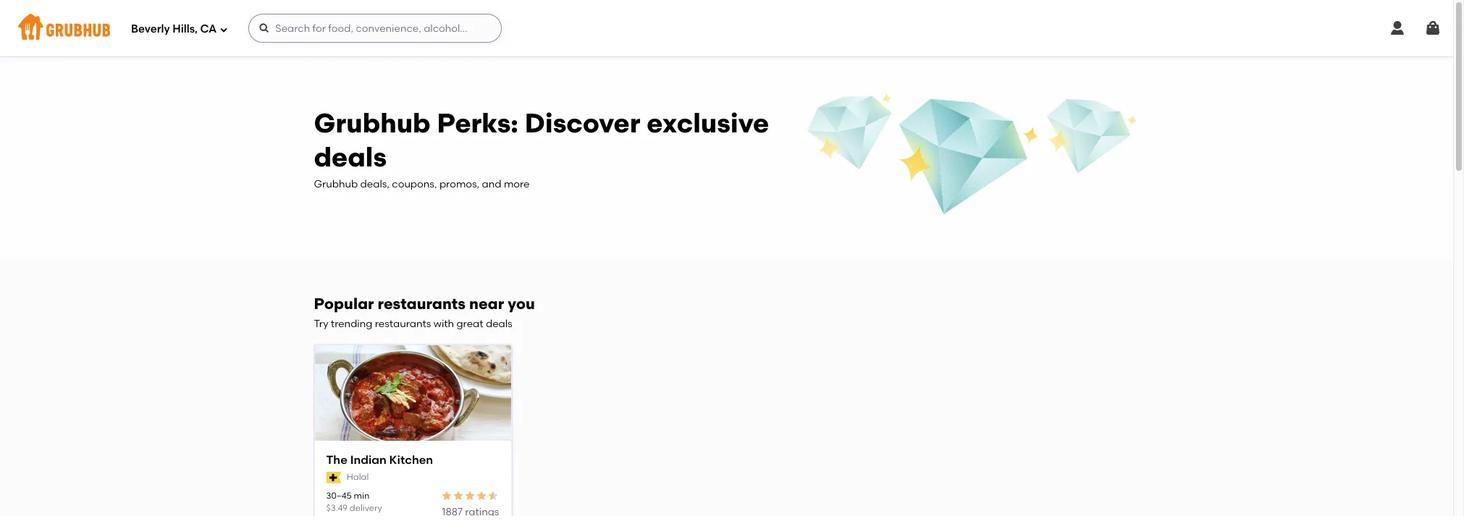 Task type: describe. For each thing, give the bounding box(es) containing it.
2 grubhub from the top
[[314, 178, 358, 191]]

near
[[469, 295, 504, 313]]

popular restaurants near you try trending restaurants with great deals
[[314, 295, 535, 331]]

promos,
[[440, 178, 480, 191]]

the indian kitchen link
[[326, 452, 499, 469]]

1 vertical spatial restaurants
[[375, 318, 431, 331]]

deals inside 'popular restaurants near you try trending restaurants with great deals'
[[486, 318, 513, 331]]

deals,
[[360, 178, 390, 191]]

0 horizontal spatial svg image
[[259, 22, 270, 34]]

the indian kitchen logo image
[[315, 345, 511, 442]]

more
[[504, 178, 530, 191]]

30–45
[[326, 491, 352, 501]]

coupons,
[[392, 178, 437, 191]]

halal
[[347, 472, 369, 482]]

hills,
[[173, 22, 198, 35]]

perks:
[[437, 107, 518, 139]]

try
[[314, 318, 328, 331]]

you
[[508, 295, 535, 313]]

trending
[[331, 318, 373, 331]]

deals inside grubhub perks: discover exclusive deals grubhub deals, coupons, promos, and more
[[314, 141, 387, 173]]

indian
[[350, 453, 387, 467]]



Task type: vqa. For each thing, say whether or not it's contained in the screenshot.
Refer A Friend
no



Task type: locate. For each thing, give the bounding box(es) containing it.
30–45 min $3.49 delivery
[[326, 491, 382, 513]]

1 vertical spatial deals
[[486, 318, 513, 331]]

grubhub perks: discover exclusive deals grubhub deals, coupons, promos, and more
[[314, 107, 769, 191]]

popular
[[314, 295, 374, 313]]

restaurants left "with"
[[375, 318, 431, 331]]

$3.49
[[326, 503, 348, 513]]

subscription pass image
[[326, 472, 341, 484]]

0 vertical spatial grubhub
[[314, 107, 431, 139]]

star icon image
[[441, 490, 453, 502], [453, 490, 465, 502], [465, 490, 476, 502], [476, 490, 488, 502], [488, 490, 499, 502], [488, 490, 499, 502]]

1 horizontal spatial svg image
[[1389, 20, 1407, 37]]

exclusive
[[647, 107, 769, 139]]

1 grubhub from the top
[[314, 107, 431, 139]]

the
[[326, 453, 348, 467]]

restaurants
[[378, 295, 466, 313], [375, 318, 431, 331]]

0 vertical spatial restaurants
[[378, 295, 466, 313]]

deals up deals,
[[314, 141, 387, 173]]

1 horizontal spatial deals
[[486, 318, 513, 331]]

1 vertical spatial grubhub
[[314, 178, 358, 191]]

min
[[354, 491, 370, 501]]

0 vertical spatial deals
[[314, 141, 387, 173]]

beverly hills, ca
[[131, 22, 217, 35]]

delivery
[[350, 503, 382, 513]]

Search for food, convenience, alcohol... search field
[[249, 14, 502, 43]]

great
[[457, 318, 484, 331]]

grubhub
[[314, 107, 431, 139], [314, 178, 358, 191]]

svg image
[[1389, 20, 1407, 37], [1425, 20, 1442, 37], [259, 22, 270, 34]]

deals
[[314, 141, 387, 173], [486, 318, 513, 331]]

grubhub up deals,
[[314, 107, 431, 139]]

0 horizontal spatial deals
[[314, 141, 387, 173]]

beverly
[[131, 22, 170, 35]]

2 horizontal spatial svg image
[[1425, 20, 1442, 37]]

and
[[482, 178, 502, 191]]

coupon deals image
[[806, 91, 1140, 220]]

discover
[[525, 107, 641, 139]]

svg image
[[220, 25, 228, 34]]

with
[[434, 318, 454, 331]]

restaurants up "with"
[[378, 295, 466, 313]]

the indian kitchen
[[326, 453, 433, 467]]

kitchen
[[389, 453, 433, 467]]

ca
[[200, 22, 217, 35]]

deals down near
[[486, 318, 513, 331]]

grubhub left deals,
[[314, 178, 358, 191]]

main navigation navigation
[[0, 0, 1454, 56]]



